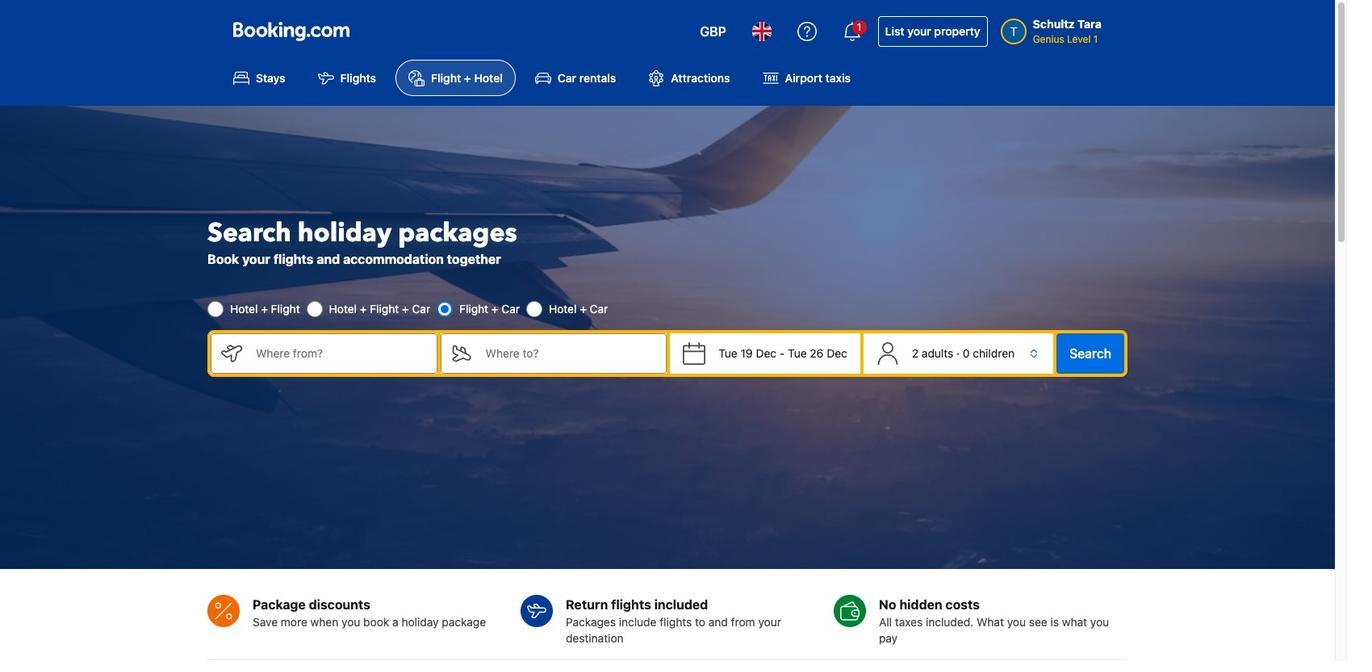 Task type: describe. For each thing, give the bounding box(es) containing it.
from
[[731, 615, 756, 629]]

flight + hotel link
[[396, 60, 516, 96]]

hidden
[[900, 597, 943, 612]]

gbp
[[701, 24, 727, 39]]

level
[[1068, 33, 1091, 45]]

+ for hotel + car
[[580, 302, 587, 316]]

no
[[879, 597, 897, 612]]

package
[[442, 615, 486, 629]]

stays link
[[220, 60, 298, 96]]

discounts
[[309, 597, 371, 612]]

hotel + car
[[549, 302, 608, 316]]

packages
[[566, 615, 616, 629]]

what
[[977, 615, 1005, 629]]

holiday inside search holiday packages book your flights and accommodation together
[[298, 216, 392, 251]]

include
[[619, 615, 657, 629]]

2 horizontal spatial your
[[908, 24, 932, 38]]

Where from? field
[[243, 333, 437, 374]]

package
[[253, 597, 306, 612]]

car rentals link
[[522, 60, 629, 96]]

26
[[810, 346, 824, 360]]

car left hotel + car
[[502, 302, 520, 316]]

attractions link
[[636, 60, 743, 96]]

tue 19 dec - tue 26 dec
[[719, 346, 848, 360]]

children
[[973, 346, 1015, 360]]

packages
[[398, 216, 517, 251]]

car rentals
[[558, 71, 616, 85]]

+ for flight + hotel
[[464, 71, 471, 85]]

1 vertical spatial flights
[[611, 597, 652, 612]]

and inside search holiday packages book your flights and accommodation together
[[317, 252, 340, 266]]

booking.com online hotel reservations image
[[233, 22, 350, 41]]

flight + car
[[460, 302, 520, 316]]

package discounts save more when you book a holiday package
[[253, 597, 486, 629]]

car left rentals
[[558, 71, 577, 85]]

genius
[[1033, 33, 1065, 45]]

see
[[1030, 615, 1048, 629]]

book
[[364, 615, 390, 629]]

taxes
[[895, 615, 923, 629]]

list your property
[[886, 24, 981, 38]]

schultz tara genius level 1
[[1033, 17, 1102, 45]]

flights link
[[305, 60, 389, 96]]

·
[[957, 346, 960, 360]]

more
[[281, 615, 308, 629]]

and inside 'return flights included packages include flights to and from your destination'
[[709, 615, 728, 629]]

stays
[[256, 71, 286, 85]]

destination
[[566, 631, 624, 645]]

2 dec from the left
[[827, 346, 848, 360]]

list your property link
[[878, 16, 988, 47]]

hotel + flight + car
[[329, 302, 431, 316]]

1 inside 'button'
[[858, 21, 862, 33]]

when
[[311, 615, 339, 629]]

flights for flights
[[660, 615, 692, 629]]

return flights included packages include flights to and from your destination
[[566, 597, 782, 645]]

together
[[447, 252, 501, 266]]



Task type: vqa. For each thing, say whether or not it's contained in the screenshot.


Task type: locate. For each thing, give the bounding box(es) containing it.
flights for holiday
[[274, 252, 314, 266]]

1
[[858, 21, 862, 33], [1094, 33, 1099, 45]]

included.
[[926, 615, 974, 629]]

2
[[912, 346, 919, 360]]

airport taxis link
[[750, 60, 864, 96]]

list
[[886, 24, 905, 38]]

flights up include on the bottom left of the page
[[611, 597, 652, 612]]

+
[[464, 71, 471, 85], [261, 302, 268, 316], [360, 302, 367, 316], [402, 302, 409, 316], [492, 302, 499, 316], [580, 302, 587, 316]]

your right the "list"
[[908, 24, 932, 38]]

holiday up accommodation in the top left of the page
[[298, 216, 392, 251]]

search inside search holiday packages book your flights and accommodation together
[[208, 216, 291, 251]]

adults
[[922, 346, 954, 360]]

1 horizontal spatial dec
[[827, 346, 848, 360]]

flights
[[274, 252, 314, 266], [611, 597, 652, 612], [660, 615, 692, 629]]

car up 'where to?' field
[[590, 302, 608, 316]]

flights down included
[[660, 615, 692, 629]]

2 horizontal spatial you
[[1091, 615, 1110, 629]]

save
[[253, 615, 278, 629]]

tue left the 19
[[719, 346, 738, 360]]

and left accommodation in the top left of the page
[[317, 252, 340, 266]]

0 vertical spatial search
[[208, 216, 291, 251]]

included
[[655, 597, 709, 612]]

1 horizontal spatial and
[[709, 615, 728, 629]]

holiday right a
[[402, 615, 439, 629]]

1 horizontal spatial search
[[1070, 346, 1112, 361]]

1 vertical spatial your
[[242, 252, 271, 266]]

tara
[[1078, 17, 1102, 31]]

1 horizontal spatial holiday
[[402, 615, 439, 629]]

accommodation
[[343, 252, 444, 266]]

dec left -
[[756, 346, 777, 360]]

0 horizontal spatial tue
[[719, 346, 738, 360]]

1 horizontal spatial your
[[759, 615, 782, 629]]

your right from
[[759, 615, 782, 629]]

Where to? field
[[473, 333, 667, 374]]

schultz
[[1033, 17, 1076, 31]]

search for search holiday packages book your flights and accommodation together
[[208, 216, 291, 251]]

1 tue from the left
[[719, 346, 738, 360]]

to
[[695, 615, 706, 629]]

0 horizontal spatial 1
[[858, 21, 862, 33]]

+ for hotel + flight + car
[[360, 302, 367, 316]]

you left see
[[1008, 615, 1027, 629]]

0 vertical spatial your
[[908, 24, 932, 38]]

no hidden costs all taxes included. what you see is what you pay
[[879, 597, 1110, 645]]

property
[[935, 24, 981, 38]]

tue right -
[[788, 346, 807, 360]]

1 down 'tara'
[[1094, 33, 1099, 45]]

1 horizontal spatial flights
[[611, 597, 652, 612]]

0 horizontal spatial you
[[342, 615, 361, 629]]

0 horizontal spatial dec
[[756, 346, 777, 360]]

2 tue from the left
[[788, 346, 807, 360]]

1 you from the left
[[342, 615, 361, 629]]

rentals
[[580, 71, 616, 85]]

1 horizontal spatial 1
[[1094, 33, 1099, 45]]

1 vertical spatial and
[[709, 615, 728, 629]]

taxis
[[826, 71, 851, 85]]

0 vertical spatial holiday
[[298, 216, 392, 251]]

search
[[208, 216, 291, 251], [1070, 346, 1112, 361]]

1 horizontal spatial tue
[[788, 346, 807, 360]]

1 vertical spatial holiday
[[402, 615, 439, 629]]

hotel for hotel + flight
[[230, 302, 258, 316]]

book
[[208, 252, 239, 266]]

dec
[[756, 346, 777, 360], [827, 346, 848, 360]]

search button
[[1057, 333, 1125, 374]]

you
[[342, 615, 361, 629], [1008, 615, 1027, 629], [1091, 615, 1110, 629]]

0 horizontal spatial your
[[242, 252, 271, 266]]

0
[[963, 346, 970, 360]]

hotel
[[474, 71, 503, 85], [230, 302, 258, 316], [329, 302, 357, 316], [549, 302, 577, 316]]

search for search
[[1070, 346, 1112, 361]]

your right the book
[[242, 252, 271, 266]]

pay
[[879, 631, 898, 645]]

flights inside search holiday packages book your flights and accommodation together
[[274, 252, 314, 266]]

and right "to"
[[709, 615, 728, 629]]

a
[[393, 615, 399, 629]]

is
[[1051, 615, 1060, 629]]

flight + hotel
[[431, 71, 503, 85]]

hotel for hotel + flight + car
[[329, 302, 357, 316]]

2 horizontal spatial flights
[[660, 615, 692, 629]]

search holiday packages book your flights and accommodation together
[[208, 216, 517, 266]]

airport
[[785, 71, 823, 85]]

1 left the "list"
[[858, 21, 862, 33]]

+ for hotel + flight
[[261, 302, 268, 316]]

tue
[[719, 346, 738, 360], [788, 346, 807, 360]]

gbp button
[[691, 12, 736, 51]]

0 horizontal spatial and
[[317, 252, 340, 266]]

0 horizontal spatial flights
[[274, 252, 314, 266]]

you inside package discounts save more when you book a holiday package
[[342, 615, 361, 629]]

you down discounts
[[342, 615, 361, 629]]

what
[[1063, 615, 1088, 629]]

0 horizontal spatial holiday
[[298, 216, 392, 251]]

car
[[558, 71, 577, 85], [412, 302, 431, 316], [502, 302, 520, 316], [590, 302, 608, 316]]

attractions
[[671, 71, 731, 85]]

all
[[879, 615, 892, 629]]

1 button
[[833, 12, 872, 51]]

return
[[566, 597, 608, 612]]

car down accommodation in the top left of the page
[[412, 302, 431, 316]]

hotel inside flight + hotel link
[[474, 71, 503, 85]]

2 vertical spatial your
[[759, 615, 782, 629]]

your inside 'return flights included packages include flights to and from your destination'
[[759, 615, 782, 629]]

1 dec from the left
[[756, 346, 777, 360]]

your inside search holiday packages book your flights and accommodation together
[[242, 252, 271, 266]]

2 you from the left
[[1008, 615, 1027, 629]]

+ for flight + car
[[492, 302, 499, 316]]

flights up hotel + flight
[[274, 252, 314, 266]]

your
[[908, 24, 932, 38], [242, 252, 271, 266], [759, 615, 782, 629]]

airport taxis
[[785, 71, 851, 85]]

1 inside the schultz tara genius level 1
[[1094, 33, 1099, 45]]

19
[[741, 346, 753, 360]]

holiday inside package discounts save more when you book a holiday package
[[402, 615, 439, 629]]

2 vertical spatial flights
[[660, 615, 692, 629]]

and
[[317, 252, 340, 266], [709, 615, 728, 629]]

0 horizontal spatial search
[[208, 216, 291, 251]]

0 vertical spatial flights
[[274, 252, 314, 266]]

1 horizontal spatial you
[[1008, 615, 1027, 629]]

hotel for hotel + car
[[549, 302, 577, 316]]

holiday
[[298, 216, 392, 251], [402, 615, 439, 629]]

you right what
[[1091, 615, 1110, 629]]

-
[[780, 346, 785, 360]]

hotel + flight
[[230, 302, 300, 316]]

costs
[[946, 597, 980, 612]]

1 vertical spatial search
[[1070, 346, 1112, 361]]

2 adults · 0 children
[[912, 346, 1015, 360]]

flight
[[431, 71, 461, 85], [271, 302, 300, 316], [370, 302, 399, 316], [460, 302, 489, 316]]

search inside button
[[1070, 346, 1112, 361]]

flights
[[340, 71, 376, 85]]

3 you from the left
[[1091, 615, 1110, 629]]

0 vertical spatial and
[[317, 252, 340, 266]]

dec right the 26
[[827, 346, 848, 360]]



